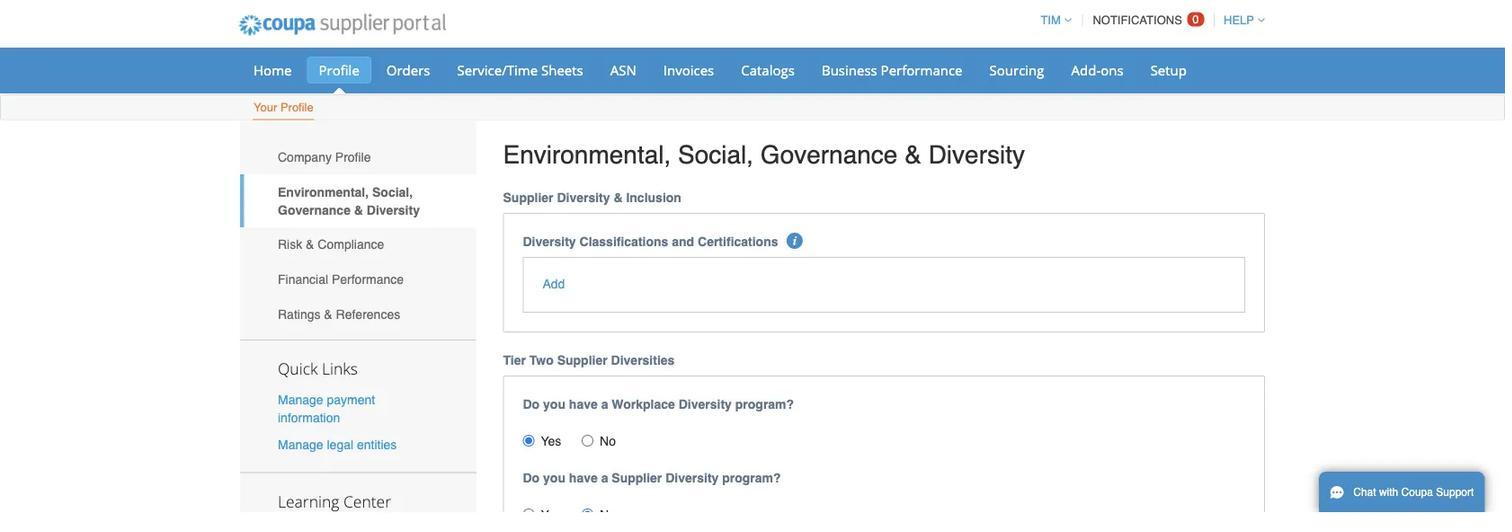 Task type: describe. For each thing, give the bounding box(es) containing it.
manage for manage payment information
[[278, 393, 323, 407]]

asn link
[[599, 57, 648, 84]]

1 horizontal spatial environmental, social, governance & diversity
[[503, 140, 1025, 169]]

navigation containing notifications 0
[[1033, 3, 1265, 38]]

program? for do you have a workplace diversity program?
[[735, 397, 794, 412]]

your profile
[[254, 101, 314, 114]]

0 vertical spatial supplier
[[503, 191, 553, 205]]

supplier diversity & inclusion
[[503, 191, 681, 205]]

ratings & references link
[[240, 297, 476, 332]]

diversity classifications and certifications
[[523, 235, 778, 249]]

0 horizontal spatial environmental,
[[278, 185, 369, 199]]

catalogs
[[741, 61, 795, 79]]

ons
[[1101, 61, 1124, 79]]

company
[[278, 150, 332, 164]]

manage payment information
[[278, 393, 375, 425]]

manage for manage legal entities
[[278, 437, 323, 452]]

learning
[[278, 491, 339, 512]]

& right risk
[[306, 237, 314, 252]]

payment
[[327, 393, 375, 407]]

asn
[[610, 61, 636, 79]]

profile link
[[307, 57, 371, 84]]

workplace
[[612, 397, 675, 412]]

ratings & references
[[278, 307, 400, 321]]

home link
[[242, 57, 303, 84]]

service/time sheets
[[457, 61, 583, 79]]

setup
[[1151, 61, 1187, 79]]

2 horizontal spatial supplier
[[612, 471, 662, 485]]

0 vertical spatial governance
[[761, 140, 898, 169]]

orders link
[[375, 57, 442, 84]]

no
[[600, 434, 616, 448]]

financial performance link
[[240, 262, 476, 297]]

performance for financial performance
[[332, 272, 404, 287]]

manage legal entities
[[278, 437, 397, 452]]

risk
[[278, 237, 302, 252]]

risk & compliance
[[278, 237, 384, 252]]

with
[[1379, 486, 1398, 499]]

0 horizontal spatial social,
[[372, 185, 413, 199]]

two
[[529, 353, 554, 368]]

add-ons link
[[1060, 57, 1135, 84]]

1 vertical spatial governance
[[278, 203, 351, 217]]

do you have a workplace diversity program?
[[523, 397, 794, 412]]

manage legal entities link
[[278, 437, 397, 452]]

links
[[322, 358, 358, 380]]

catalogs link
[[729, 57, 806, 84]]

certifications
[[698, 235, 778, 249]]

sheets
[[541, 61, 583, 79]]

information
[[278, 411, 340, 425]]

manage payment information link
[[278, 393, 375, 425]]

risk & compliance link
[[240, 227, 476, 262]]

& down business performance link
[[905, 140, 921, 169]]

environmental, social, governance & diversity link
[[240, 175, 476, 227]]

add-
[[1071, 61, 1101, 79]]

business performance
[[822, 61, 963, 79]]

support
[[1436, 486, 1474, 499]]

do for do you have a supplier diversity program?
[[523, 471, 540, 485]]

service/time sheets link
[[446, 57, 595, 84]]

compliance
[[318, 237, 384, 252]]

company profile link
[[240, 140, 476, 175]]

& right ratings
[[324, 307, 332, 321]]

notifications
[[1093, 13, 1182, 27]]

0 vertical spatial environmental,
[[503, 140, 671, 169]]

profile for company profile
[[335, 150, 371, 164]]

sourcing
[[990, 61, 1044, 79]]

chat with coupa support button
[[1319, 472, 1485, 513]]

invoices
[[663, 61, 714, 79]]

you for do you have a supplier diversity program?
[[543, 471, 566, 485]]

help link
[[1216, 13, 1265, 27]]



Task type: locate. For each thing, give the bounding box(es) containing it.
manage
[[278, 393, 323, 407], [278, 437, 323, 452]]

have for supplier
[[569, 471, 598, 485]]

governance up the risk & compliance
[[278, 203, 351, 217]]

1 have from the top
[[569, 397, 598, 412]]

manage up information
[[278, 393, 323, 407]]

1 vertical spatial social,
[[372, 185, 413, 199]]

do for do you have a workplace diversity program?
[[523, 397, 540, 412]]

supplier
[[503, 191, 553, 205], [557, 353, 608, 368], [612, 471, 662, 485]]

supplier down no
[[612, 471, 662, 485]]

quick
[[278, 358, 318, 380]]

0 vertical spatial program?
[[735, 397, 794, 412]]

environmental, social, governance & diversity up compliance
[[278, 185, 420, 217]]

1 vertical spatial profile
[[280, 101, 314, 114]]

coupa supplier portal image
[[227, 3, 458, 48]]

environmental, social, governance & diversity
[[503, 140, 1025, 169], [278, 185, 420, 217]]

add-ons
[[1071, 61, 1124, 79]]

financial performance
[[278, 272, 404, 287]]

profile down coupa supplier portal image at top
[[319, 61, 359, 79]]

coupa
[[1401, 486, 1433, 499]]

do you have a supplier diversity program?
[[523, 471, 781, 485]]

profile inside your profile link
[[280, 101, 314, 114]]

1 vertical spatial program?
[[722, 471, 781, 485]]

navigation
[[1033, 3, 1265, 38]]

governance down business
[[761, 140, 898, 169]]

inclusion
[[626, 191, 681, 205]]

you down yes
[[543, 471, 566, 485]]

tier two supplier diversities
[[503, 353, 675, 368]]

profile inside the company profile link
[[335, 150, 371, 164]]

social,
[[678, 140, 754, 169], [372, 185, 413, 199]]

home
[[254, 61, 292, 79]]

supplier right two
[[557, 353, 608, 368]]

a for supplier
[[601, 471, 608, 485]]

0 horizontal spatial environmental, social, governance & diversity
[[278, 185, 420, 217]]

1 do from the top
[[523, 397, 540, 412]]

2 a from the top
[[601, 471, 608, 485]]

2 do from the top
[[523, 471, 540, 485]]

1 vertical spatial do
[[523, 471, 540, 485]]

tim
[[1041, 13, 1061, 27]]

0 vertical spatial social,
[[678, 140, 754, 169]]

orders
[[386, 61, 430, 79]]

learning center
[[278, 491, 391, 512]]

entities
[[357, 437, 397, 452]]

performance right business
[[881, 61, 963, 79]]

help
[[1224, 13, 1254, 27]]

business performance link
[[810, 57, 974, 84]]

profile inside profile link
[[319, 61, 359, 79]]

profile up environmental, social, governance & diversity link
[[335, 150, 371, 164]]

program?
[[735, 397, 794, 412], [722, 471, 781, 485]]

0 vertical spatial you
[[543, 397, 566, 412]]

2 manage from the top
[[278, 437, 323, 452]]

social, up inclusion
[[678, 140, 754, 169]]

1 horizontal spatial environmental,
[[503, 140, 671, 169]]

& up risk & compliance link
[[354, 203, 363, 217]]

a
[[601, 397, 608, 412], [601, 471, 608, 485]]

performance up 'references' at bottom left
[[332, 272, 404, 287]]

business
[[822, 61, 877, 79]]

diversity
[[928, 140, 1025, 169], [557, 191, 610, 205], [367, 203, 420, 217], [523, 235, 576, 249], [679, 397, 732, 412], [666, 471, 719, 485]]

performance for business performance
[[881, 61, 963, 79]]

social, down the company profile link
[[372, 185, 413, 199]]

a down no
[[601, 471, 608, 485]]

0 vertical spatial manage
[[278, 393, 323, 407]]

environmental, up "supplier diversity & inclusion"
[[503, 140, 671, 169]]

do
[[523, 397, 540, 412], [523, 471, 540, 485]]

and
[[672, 235, 694, 249]]

profile right your on the left top
[[280, 101, 314, 114]]

1 horizontal spatial supplier
[[557, 353, 608, 368]]

additional information image
[[787, 233, 803, 249]]

1 vertical spatial environmental,
[[278, 185, 369, 199]]

1 you from the top
[[543, 397, 566, 412]]

1 vertical spatial environmental, social, governance & diversity
[[278, 185, 420, 217]]

references
[[336, 307, 400, 321]]

setup link
[[1139, 57, 1199, 84]]

financial
[[278, 272, 328, 287]]

have
[[569, 397, 598, 412], [569, 471, 598, 485]]

manage inside manage payment information
[[278, 393, 323, 407]]

1 vertical spatial supplier
[[557, 353, 608, 368]]

1 horizontal spatial governance
[[761, 140, 898, 169]]

0 vertical spatial profile
[[319, 61, 359, 79]]

None radio
[[523, 435, 535, 447], [582, 435, 594, 447], [523, 509, 535, 513], [523, 435, 535, 447], [582, 435, 594, 447], [523, 509, 535, 513]]

diversities
[[611, 353, 675, 368]]

0 horizontal spatial governance
[[278, 203, 351, 217]]

0 vertical spatial a
[[601, 397, 608, 412]]

you up yes
[[543, 397, 566, 412]]

program? for do you have a supplier diversity program?
[[722, 471, 781, 485]]

1 manage from the top
[[278, 393, 323, 407]]

supplier up "add" button
[[503, 191, 553, 205]]

None radio
[[582, 509, 594, 513]]

0 horizontal spatial supplier
[[503, 191, 553, 205]]

profile
[[319, 61, 359, 79], [280, 101, 314, 114], [335, 150, 371, 164]]

0 horizontal spatial performance
[[332, 272, 404, 287]]

1 vertical spatial performance
[[332, 272, 404, 287]]

your profile link
[[253, 97, 314, 120]]

0 vertical spatial performance
[[881, 61, 963, 79]]

0 vertical spatial do
[[523, 397, 540, 412]]

you for do you have a workplace diversity program?
[[543, 397, 566, 412]]

1 vertical spatial you
[[543, 471, 566, 485]]

company profile
[[278, 150, 371, 164]]

sourcing link
[[978, 57, 1056, 84]]

quick links
[[278, 358, 358, 380]]

ratings
[[278, 307, 321, 321]]

2 vertical spatial profile
[[335, 150, 371, 164]]

have for workplace
[[569, 397, 598, 412]]

2 you from the top
[[543, 471, 566, 485]]

a for workplace
[[601, 397, 608, 412]]

chat with coupa support
[[1353, 486, 1474, 499]]

add button
[[543, 275, 565, 293]]

2 have from the top
[[569, 471, 598, 485]]

2 vertical spatial supplier
[[612, 471, 662, 485]]

your
[[254, 101, 277, 114]]

performance
[[881, 61, 963, 79], [332, 272, 404, 287]]

1 vertical spatial a
[[601, 471, 608, 485]]

tim link
[[1033, 13, 1072, 27]]

0 vertical spatial have
[[569, 397, 598, 412]]

chat
[[1353, 486, 1376, 499]]

1 horizontal spatial performance
[[881, 61, 963, 79]]

add
[[543, 277, 565, 291]]

notifications 0
[[1093, 13, 1199, 27]]

invoices link
[[652, 57, 726, 84]]

center
[[343, 491, 391, 512]]

0 vertical spatial environmental, social, governance & diversity
[[503, 140, 1025, 169]]

yes
[[541, 434, 561, 448]]

profile for your profile
[[280, 101, 314, 114]]

0
[[1193, 13, 1199, 26]]

service/time
[[457, 61, 538, 79]]

environmental, down the company profile at the left of the page
[[278, 185, 369, 199]]

environmental, social, governance & diversity down catalogs link
[[503, 140, 1025, 169]]

1 vertical spatial manage
[[278, 437, 323, 452]]

1 horizontal spatial social,
[[678, 140, 754, 169]]

tier
[[503, 353, 526, 368]]

1 a from the top
[[601, 397, 608, 412]]

legal
[[327, 437, 353, 452]]

a up no
[[601, 397, 608, 412]]

classifications
[[580, 235, 668, 249]]

environmental,
[[503, 140, 671, 169], [278, 185, 369, 199]]

manage down information
[[278, 437, 323, 452]]

governance
[[761, 140, 898, 169], [278, 203, 351, 217]]

& left inclusion
[[614, 191, 623, 205]]

1 vertical spatial have
[[569, 471, 598, 485]]



Task type: vqa. For each thing, say whether or not it's contained in the screenshot.
bottom Manage
yes



